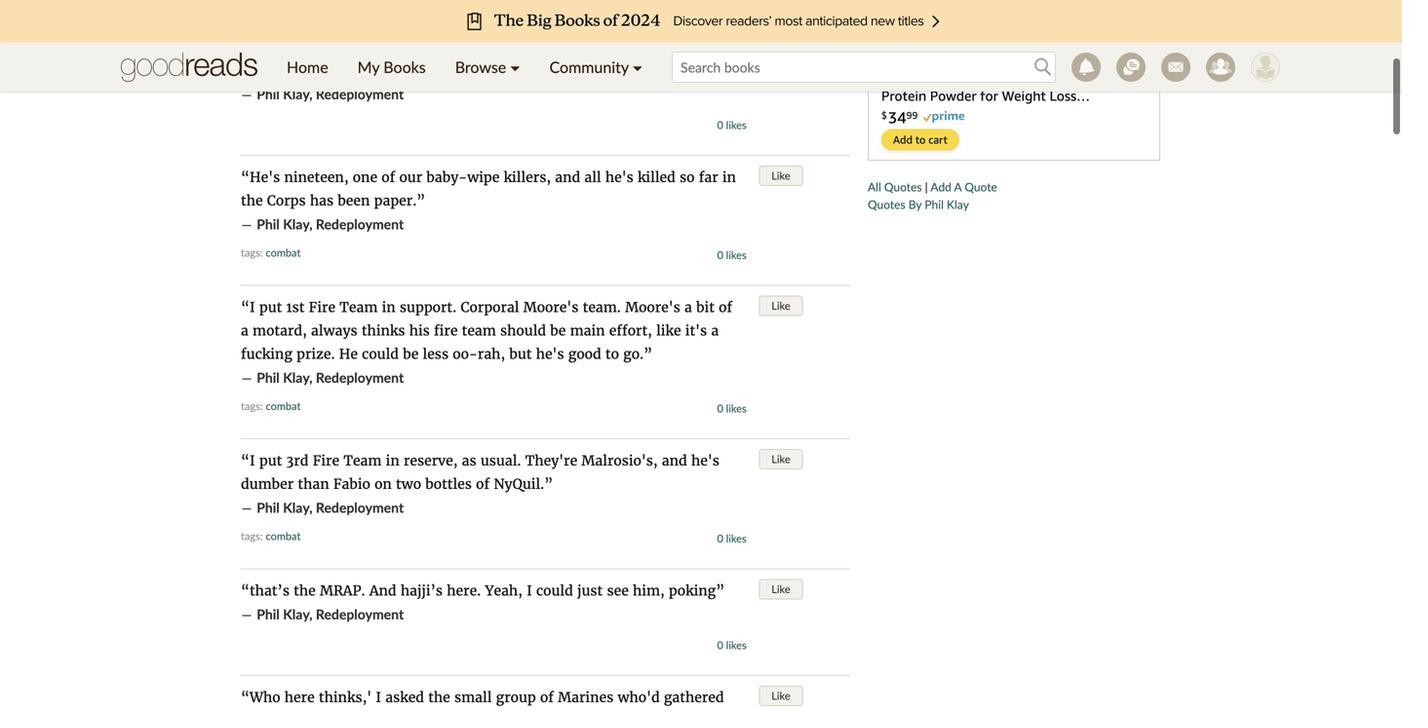 Task type: describe. For each thing, give the bounding box(es) containing it.
― inside "i put 3rd fire team in reserve, as usual. they're malrosio's, and he's dumber than fabio on two bottles of nyquil." ― phil klay, redeployment
[[241, 500, 253, 517]]

my books
[[358, 58, 426, 77]]

watching
[[385, 39, 448, 56]]

0 vertical spatial quotes
[[884, 180, 922, 194]]

Search for books to add to your shelves search field
[[672, 52, 1056, 83]]

redeployment link for has
[[316, 216, 404, 233]]

corps
[[267, 192, 306, 210]]

marines
[[558, 690, 614, 707]]

the up into
[[328, 39, 350, 56]]

funerals...as
[[241, 15, 326, 33]]

5 redeployment link from the top
[[316, 607, 404, 623]]

0 likes for "i put 1st fire team in support. corporal moore's team. moore's a bit of a motard, always thinks his fire team should be main effort, like it's a fucking prize. he could be less oo-rah, but he's good to go."
[[717, 402, 747, 415]]

one
[[353, 169, 377, 186]]

"i for "i put 3rd fire team in reserve, as usual. they're malrosio's, and he's dumber than fabio on two bottles of nyquil."
[[241, 453, 255, 470]]

his
[[705, 39, 728, 56]]

1 0 likes from the top
[[717, 118, 747, 132]]

over
[[452, 39, 482, 56]]

game
[[439, 15, 476, 33]]

― inside the "he's nineteen, one of our baby-wipe killers, and all he's killed so far in the corps has been paper." ― phil klay, redeployment
[[241, 216, 253, 234]]

put for 3rd
[[259, 453, 282, 470]]

my group discussions image
[[1117, 53, 1146, 82]]

yeah,
[[485, 583, 523, 600]]

less
[[423, 346, 449, 363]]

0 likes for "i put 3rd fire team in reserve, as usual. they're malrosio's, and he's dumber than fabio on two bottles of nyquil."
[[717, 532, 747, 546]]

1 0 likes link from the top
[[717, 118, 747, 132]]

and inside "a reason for each casualty. i'd seen the same feeble theodicy at funerals...as if mortality is a game with rules where the universe is rational and the god watching over maneuvers us like chess pieces. his fingers deep into the sides of the world." ― phil klay, redeployment
[[299, 39, 324, 56]]

i'd
[[436, 0, 455, 9]]

0 likes link for "i put 3rd fire team in reserve, as usual. they're malrosio's, and he's dumber than fabio on two bottles of nyquil."
[[717, 532, 747, 546]]

fire
[[434, 322, 458, 340]]

home
[[287, 58, 328, 77]]

redeployment link for thinks
[[316, 370, 404, 386]]

sides
[[387, 62, 421, 79]]

in for dumber
[[386, 453, 400, 470]]

sam green image
[[1251, 53, 1281, 82]]

like link for "i put 3rd fire team in reserve, as usual. they're malrosio's, and he's dumber than fabio on two bottles of nyquil."
[[759, 450, 803, 470]]

him,
[[633, 583, 665, 600]]

usual.
[[481, 453, 521, 470]]

maneuvers
[[486, 39, 561, 56]]

of inside the "he's nineteen, one of our baby-wipe killers, and all he's killed so far in the corps has been paper." ― phil klay, redeployment
[[382, 169, 395, 186]]

than
[[298, 476, 329, 493]]

i inside the "who here thinks,' i asked the small group of marines who'd gathered
[[376, 690, 381, 707]]

"who
[[241, 690, 280, 707]]

1 likes from the top
[[726, 118, 747, 132]]

redeployment inside "i put 1st fire team in support. corporal moore's team. moore's a bit of a motard, always thinks his fire team should be main effort, like it's a fucking prize. he could be less oo-rah, but he's good to go." ― phil klay, redeployment
[[316, 370, 404, 386]]

main
[[570, 322, 605, 340]]

prize.
[[297, 346, 335, 363]]

corporal
[[461, 299, 519, 316]]

"that's
[[241, 583, 290, 600]]

community
[[550, 58, 629, 77]]

5 0 likes link from the top
[[717, 639, 747, 652]]

at
[[667, 0, 680, 9]]

klay, inside "a reason for each casualty. i'd seen the same feeble theodicy at funerals...as if mortality is a game with rules where the universe is rational and the god watching over maneuvers us like chess pieces. his fingers deep into the sides of the world." ― phil klay, redeployment
[[283, 86, 313, 102]]

a up fucking
[[241, 322, 249, 340]]

tags: for "i put 1st fire team in support. corporal moore's team. moore's a bit of a motard, always thinks his fire team should be main effort, like it's a fucking prize. he could be less oo-rah, but he's good to go."
[[241, 400, 263, 413]]

he
[[339, 346, 358, 363]]

fingers
[[241, 62, 289, 79]]

could inside "that's the mrap. and hajji's here. yeah, i could just see him, poking" ― phil klay, redeployment
[[536, 583, 573, 600]]

gathered
[[664, 690, 724, 707]]

browse ▾ button
[[441, 43, 535, 92]]

with
[[480, 15, 511, 33]]

killed
[[638, 169, 676, 186]]

of inside the "who here thinks,' i asked the small group of marines who'd gathered
[[540, 690, 554, 707]]

0 horizontal spatial be
[[403, 346, 419, 363]]

killers,
[[504, 169, 551, 186]]

all quotes | add a quote quotes by phil klay
[[868, 180, 998, 212]]

a inside "a reason for each casualty. i'd seen the same feeble theodicy at funerals...as if mortality is a game with rules where the universe is rational and the god watching over maneuvers us like chess pieces. his fingers deep into the sides of the world." ― phil klay, redeployment
[[427, 15, 435, 33]]

world."
[[469, 62, 521, 79]]

combat link for "i put 3rd fire team in reserve, as usual. they're malrosio's, and he's dumber than fabio on two bottles of nyquil."
[[266, 530, 301, 543]]

as
[[462, 453, 477, 470]]

two
[[396, 476, 421, 493]]

i inside "that's the mrap. and hajji's here. yeah, i could just see him, poking" ― phil klay, redeployment
[[527, 583, 532, 600]]

― inside "i put 1st fire team in support. corporal moore's team. moore's a bit of a motard, always thinks his fire team should be main effort, like it's a fucking prize. he could be less oo-rah, but he's good to go." ― phil klay, redeployment
[[241, 370, 253, 387]]

go."
[[623, 346, 653, 363]]

"a
[[241, 0, 259, 9]]

reason
[[263, 0, 309, 9]]

team for on
[[344, 453, 382, 470]]

malrosio's,
[[582, 453, 658, 470]]

0 for "i put 3rd fire team in reserve, as usual. they're malrosio's, and he's dumber than fabio on two bottles of nyquil."
[[717, 532, 723, 546]]

here.
[[447, 583, 481, 600]]

tags: combat for "he's nineteen, one of our baby-wipe killers, and all he's killed so far in the corps has been paper."
[[241, 246, 301, 259]]

here
[[285, 690, 315, 707]]

to
[[606, 346, 619, 363]]

casualty.
[[372, 0, 432, 9]]

bit
[[696, 299, 715, 316]]

"he's
[[241, 169, 280, 186]]

the up with
[[494, 0, 516, 9]]

"i for "i put 1st fire team in support. corporal moore's team. moore's a bit of a motard, always thinks his fire team should be main effort, like it's a fucking prize. he could be less oo-rah, but he's good to go."
[[241, 299, 255, 316]]

5 0 from the top
[[717, 639, 723, 652]]

0 for "i put 1st fire team in support. corporal moore's team. moore's a bit of a motard, always thinks his fire team should be main effort, like it's a fucking prize. he could be less oo-rah, but he's good to go."
[[717, 402, 723, 415]]

paper."
[[374, 192, 425, 210]]

inbox image
[[1162, 53, 1191, 82]]

same
[[520, 0, 556, 9]]

redeployment link for two
[[316, 500, 404, 516]]

all
[[585, 169, 601, 186]]

in inside the "he's nineteen, one of our baby-wipe killers, and all he's killed so far in the corps has been paper." ― phil klay, redeployment
[[723, 169, 736, 186]]

us
[[565, 39, 581, 56]]

the inside the "who here thinks,' i asked the small group of marines who'd gathered
[[428, 690, 450, 707]]

phil inside "that's the mrap. and hajji's here. yeah, i could just see him, poking" ― phil klay, redeployment
[[257, 607, 280, 623]]

team for always
[[340, 299, 378, 316]]

0 vertical spatial be
[[550, 322, 566, 340]]

thinks
[[362, 322, 405, 340]]

quote
[[965, 180, 998, 194]]

0 likes link for "he's nineteen, one of our baby-wipe killers, and all he's killed so far in the corps has been paper."
[[717, 249, 747, 262]]

mortality
[[344, 15, 408, 33]]

like for "i put 3rd fire team in reserve, as usual. they're malrosio's, and he's dumber than fabio on two bottles of nyquil."
[[772, 453, 791, 466]]

seen
[[459, 0, 490, 9]]

menu containing home
[[272, 43, 657, 92]]

"a reason for each casualty. i'd seen the same feeble theodicy at funerals...as if mortality is a game with rules where the universe is rational and the god watching over maneuvers us like chess pieces. his fingers deep into the sides of the world." ― phil klay, redeployment
[[241, 0, 728, 103]]

a right it's
[[711, 322, 719, 340]]

― inside "that's the mrap. and hajji's here. yeah, i could just see him, poking" ― phil klay, redeployment
[[241, 607, 253, 624]]

always
[[311, 322, 358, 340]]

tags: combat for "i put 1st fire team in support. corporal moore's team. moore's a bit of a motard, always thinks his fire team should be main effort, like it's a fucking prize. he could be less oo-rah, but he's good to go."
[[241, 400, 301, 413]]

feeble
[[560, 0, 601, 9]]

"he's nineteen, one of our baby-wipe killers, and all he's killed so far in the corps has been paper." ― phil klay, redeployment
[[241, 169, 736, 234]]

like for "he's nineteen, one of our baby-wipe killers, and all he's killed so far in the corps has been paper."
[[772, 169, 791, 182]]

he's inside "i put 3rd fire team in reserve, as usual. they're malrosio's, and he's dumber than fabio on two bottles of nyquil." ― phil klay, redeployment
[[691, 453, 720, 470]]

1 moore's from the left
[[523, 299, 579, 316]]

1st
[[286, 299, 305, 316]]

"i put 1st fire team in support. corporal moore's team. moore's a bit of a motard, always thinks his fire team should be main effort, like it's a fucking prize. he could be less oo-rah, but he's good to go." ― phil klay, redeployment
[[241, 299, 733, 387]]

has
[[310, 192, 334, 210]]

phil inside the all quotes | add a quote quotes by phil klay
[[925, 197, 944, 212]]

add
[[931, 180, 952, 194]]

the down over
[[443, 62, 465, 79]]

into
[[329, 62, 357, 79]]

our
[[399, 169, 422, 186]]

he's inside "i put 1st fire team in support. corporal moore's team. moore's a bit of a motard, always thinks his fire team should be main effort, like it's a fucking prize. he could be less oo-rah, but he's good to go." ― phil klay, redeployment
[[536, 346, 564, 363]]

klay, inside "i put 1st fire team in support. corporal moore's team. moore's a bit of a motard, always thinks his fire team should be main effort, like it's a fucking prize. he could be less oo-rah, but he's good to go." ― phil klay, redeployment
[[283, 370, 313, 386]]

support.
[[400, 299, 457, 316]]

motard,
[[253, 322, 307, 340]]

notifications image
[[1072, 53, 1101, 82]]

redeployment inside "that's the mrap. and hajji's here. yeah, i could just see him, poking" ― phil klay, redeployment
[[316, 607, 404, 623]]



Task type: vqa. For each thing, say whether or not it's contained in the screenshot.
popular
no



Task type: locate. For each thing, give the bounding box(es) containing it.
in up on
[[386, 453, 400, 470]]

he's right malrosio's,
[[691, 453, 720, 470]]

3 redeployment from the top
[[316, 370, 404, 386]]

and inside "i put 3rd fire team in reserve, as usual. they're malrosio's, and he's dumber than fabio on two bottles of nyquil." ― phil klay, redeployment
[[662, 453, 687, 470]]

redeployment link
[[316, 86, 404, 102], [316, 216, 404, 233], [316, 370, 404, 386], [316, 500, 404, 516], [316, 607, 404, 623]]

1 0 from the top
[[717, 118, 723, 132]]

like for "that's the mrap. and hajji's here. yeah, i could just see him, poking"
[[772, 583, 791, 596]]

redeployment link down he
[[316, 370, 404, 386]]

0 horizontal spatial is
[[412, 15, 423, 33]]

0 vertical spatial combat link
[[266, 246, 301, 259]]

1 tags: from the top
[[241, 246, 263, 259]]

could left just
[[536, 583, 573, 600]]

redeployment down "my"
[[316, 86, 404, 102]]

1 put from the top
[[259, 299, 282, 316]]

0 vertical spatial in
[[723, 169, 736, 186]]

2 "i from the top
[[241, 453, 255, 470]]

klay, inside the "he's nineteen, one of our baby-wipe killers, and all he's killed so far in the corps has been paper." ― phil klay, redeployment
[[283, 216, 313, 233]]

like inside "a reason for each casualty. i'd seen the same feeble theodicy at funerals...as if mortality is a game with rules where the universe is rational and the god watching over maneuvers us like chess pieces. his fingers deep into the sides of the world." ― phil klay, redeployment
[[585, 39, 610, 56]]

and inside the "he's nineteen, one of our baby-wipe killers, and all he's killed so far in the corps has been paper." ― phil klay, redeployment
[[555, 169, 580, 186]]

"i up motard,
[[241, 299, 255, 316]]

▾ for community ▾
[[633, 58, 643, 77]]

far
[[699, 169, 718, 186]]

1 horizontal spatial he's
[[605, 169, 634, 186]]

1 like from the top
[[772, 169, 791, 182]]

redeployment link for game
[[316, 86, 404, 102]]

like
[[772, 169, 791, 182], [772, 299, 791, 313], [772, 453, 791, 466], [772, 583, 791, 596], [772, 690, 791, 703]]

community ▾ button
[[535, 43, 657, 92]]

3 likes from the top
[[726, 402, 747, 415]]

"i inside "i put 3rd fire team in reserve, as usual. they're malrosio's, and he's dumber than fabio on two bottles of nyquil." ― phil klay, redeployment
[[241, 453, 255, 470]]

a left bit
[[685, 299, 692, 316]]

1 redeployment link from the top
[[316, 86, 404, 102]]

klay, down corps
[[283, 216, 313, 233]]

thinks,'
[[319, 690, 372, 707]]

4 ― from the top
[[241, 500, 253, 517]]

3 combat link from the top
[[266, 530, 301, 543]]

1 "i from the top
[[241, 299, 255, 316]]

2 redeployment from the top
[[316, 216, 404, 233]]

fire
[[309, 299, 336, 316], [313, 453, 339, 470]]

"that's the mrap. and hajji's here. yeah, i could just see him, poking" ― phil klay, redeployment
[[241, 583, 725, 624]]

2 0 likes link from the top
[[717, 249, 747, 262]]

0 vertical spatial i
[[527, 583, 532, 600]]

tags: combat down fucking
[[241, 400, 301, 413]]

2 likes from the top
[[726, 249, 747, 262]]

▾
[[510, 58, 520, 77], [633, 58, 643, 77]]

and right malrosio's,
[[662, 453, 687, 470]]

dumber
[[241, 476, 294, 493]]

1 horizontal spatial and
[[555, 169, 580, 186]]

3 tags: from the top
[[241, 530, 263, 543]]

moore's up should
[[523, 299, 579, 316]]

the left "small"
[[428, 690, 450, 707]]

5 ― from the top
[[241, 607, 253, 624]]

fire inside "i put 3rd fire team in reserve, as usual. they're malrosio's, and he's dumber than fabio on two bottles of nyquil." ― phil klay, redeployment
[[313, 453, 339, 470]]

phil down fucking
[[257, 370, 280, 386]]

klay,
[[283, 86, 313, 102], [283, 216, 313, 233], [283, 370, 313, 386], [283, 500, 313, 516], [283, 607, 313, 623]]

― inside "a reason for each casualty. i'd seen the same feeble theodicy at funerals...as if mortality is a game with rules where the universe is rational and the god watching over maneuvers us like chess pieces. his fingers deep into the sides of the world." ― phil klay, redeployment
[[241, 86, 253, 103]]

phil inside the "he's nineteen, one of our baby-wipe killers, and all he's killed so far in the corps has been paper." ― phil klay, redeployment
[[257, 216, 280, 233]]

put up dumber
[[259, 453, 282, 470]]

4 redeployment from the top
[[316, 500, 404, 516]]

on
[[375, 476, 392, 493]]

― down fingers
[[241, 86, 253, 103]]

like link for "i put 1st fire team in support. corporal moore's team. moore's a bit of a motard, always thinks his fire team should be main effort, like it's a fucking prize. he could be less oo-rah, but he's good to go."
[[759, 296, 803, 316]]

3 like link from the top
[[759, 450, 803, 470]]

so
[[680, 169, 695, 186]]

▾ for browse ▾
[[510, 58, 520, 77]]

could
[[362, 346, 399, 363], [536, 583, 573, 600]]

chess
[[614, 39, 651, 56]]

community ▾
[[550, 58, 643, 77]]

3rd
[[286, 453, 309, 470]]

― down '"he's'
[[241, 216, 253, 234]]

phil down "that's
[[257, 607, 280, 623]]

redeployment link down "my"
[[316, 86, 404, 102]]

2 ― from the top
[[241, 216, 253, 234]]

0 vertical spatial like
[[585, 39, 610, 56]]

redeployment link down mrap. on the bottom of page
[[316, 607, 404, 623]]

fire up than
[[313, 453, 339, 470]]

my books link
[[343, 43, 441, 92]]

see
[[607, 583, 629, 600]]

group
[[496, 690, 536, 707]]

they're
[[525, 453, 578, 470]]

team
[[340, 299, 378, 316], [344, 453, 382, 470]]

where
[[553, 15, 595, 33]]

tags: for "he's nineteen, one of our baby-wipe killers, and all he's killed so far in the corps has been paper."
[[241, 246, 263, 259]]

menu
[[272, 43, 657, 92]]

1 redeployment from the top
[[316, 86, 404, 102]]

of
[[425, 62, 439, 79], [382, 169, 395, 186], [719, 299, 733, 316], [476, 476, 490, 493], [540, 690, 554, 707]]

1 horizontal spatial ▾
[[633, 58, 643, 77]]

2 combat link from the top
[[266, 400, 301, 413]]

fire for motard,
[[309, 299, 336, 316]]

redeployment inside "i put 3rd fire team in reserve, as usual. they're malrosio's, and he's dumber than fabio on two bottles of nyquil." ― phil klay, redeployment
[[316, 500, 404, 516]]

but
[[509, 346, 532, 363]]

mrap.
[[320, 583, 365, 600]]

klay, down "that's
[[283, 607, 313, 623]]

redeployment inside the "he's nineteen, one of our baby-wipe killers, and all he's killed so far in the corps has been paper." ― phil klay, redeployment
[[316, 216, 404, 233]]

all
[[868, 180, 881, 194]]

team up always
[[340, 299, 378, 316]]

fire for fabio
[[313, 453, 339, 470]]

in up thinks
[[382, 299, 396, 316]]

combat for "i put 3rd fire team in reserve, as usual. they're malrosio's, and he's dumber than fabio on two bottles of nyquil."
[[266, 530, 301, 543]]

1 vertical spatial team
[[344, 453, 382, 470]]

moore's up effort,
[[625, 299, 681, 316]]

redeployment link down fabio
[[316, 500, 404, 516]]

i right yeah,
[[527, 583, 532, 600]]

combat
[[266, 246, 301, 259], [266, 400, 301, 413], [266, 530, 301, 543]]

0 vertical spatial combat
[[266, 246, 301, 259]]

1 horizontal spatial be
[[550, 322, 566, 340]]

1 vertical spatial put
[[259, 453, 282, 470]]

phil inside "i put 3rd fire team in reserve, as usual. they're malrosio's, and he's dumber than fabio on two bottles of nyquil." ― phil klay, redeployment
[[257, 500, 280, 516]]

0 horizontal spatial he's
[[536, 346, 564, 363]]

1 combat link from the top
[[266, 246, 301, 259]]

0 vertical spatial tags:
[[241, 246, 263, 259]]

2 like link from the top
[[759, 296, 803, 316]]

of left 'our' on the top left of page
[[382, 169, 395, 186]]

▾ down maneuvers
[[510, 58, 520, 77]]

1 horizontal spatial is
[[688, 15, 700, 33]]

wipe
[[467, 169, 500, 186]]

2 vertical spatial and
[[662, 453, 687, 470]]

1 vertical spatial fire
[[313, 453, 339, 470]]

tags: combat down corps
[[241, 246, 301, 259]]

fabio
[[333, 476, 370, 493]]

|
[[925, 180, 928, 194]]

redeployment down he
[[316, 370, 404, 386]]

1 horizontal spatial like
[[656, 322, 681, 340]]

browse ▾
[[455, 58, 520, 77]]

friend requests image
[[1206, 53, 1236, 82]]

of right bit
[[719, 299, 733, 316]]

0 horizontal spatial i
[[376, 690, 381, 707]]

"who here thinks,' i asked the small group of marines who'd gathered
[[241, 690, 728, 711]]

3 combat from the top
[[266, 530, 301, 543]]

3 ― from the top
[[241, 370, 253, 387]]

combat link down fucking
[[266, 400, 301, 413]]

klay, down than
[[283, 500, 313, 516]]

1 vertical spatial be
[[403, 346, 419, 363]]

1 vertical spatial like
[[656, 322, 681, 340]]

1 vertical spatial tags: combat
[[241, 400, 301, 413]]

put inside "i put 3rd fire team in reserve, as usual. they're malrosio's, and he's dumber than fabio on two bottles of nyquil." ― phil klay, redeployment
[[259, 453, 282, 470]]

4 redeployment link from the top
[[316, 500, 404, 516]]

1 vertical spatial combat
[[266, 400, 301, 413]]

all quotes link
[[868, 180, 922, 194]]

▾ inside browse ▾ popup button
[[510, 58, 520, 77]]

the down god
[[361, 62, 383, 79]]

1 vertical spatial combat link
[[266, 400, 301, 413]]

advertisement element
[[868, 0, 1161, 161]]

Search books text field
[[672, 52, 1056, 83]]

fire up always
[[309, 299, 336, 316]]

5 0 likes from the top
[[717, 639, 747, 652]]

baby-
[[427, 169, 467, 186]]

1 tags: combat from the top
[[241, 246, 301, 259]]

and up the home
[[299, 39, 324, 56]]

0 vertical spatial fire
[[309, 299, 336, 316]]

2 0 from the top
[[717, 249, 723, 262]]

deep
[[293, 62, 325, 79]]

3 0 likes from the top
[[717, 402, 747, 415]]

phil down fingers
[[257, 86, 280, 102]]

home link
[[272, 43, 343, 92]]

0 horizontal spatial and
[[299, 39, 324, 56]]

5 like link from the top
[[759, 687, 803, 707]]

hajji's
[[401, 583, 443, 600]]

1 combat from the top
[[266, 246, 301, 259]]

"i up dumber
[[241, 453, 255, 470]]

redeployment down fabio
[[316, 500, 404, 516]]

combat link down dumber
[[266, 530, 301, 543]]

fucking
[[241, 346, 292, 363]]

4 like from the top
[[772, 583, 791, 596]]

small
[[454, 690, 492, 707]]

of inside "i put 1st fire team in support. corporal moore's team. moore's a bit of a motard, always thinks his fire team should be main effort, like it's a fucking prize. he could be less oo-rah, but he's good to go." ― phil klay, redeployment
[[719, 299, 733, 316]]

3 0 likes link from the top
[[717, 402, 747, 415]]

2 horizontal spatial he's
[[691, 453, 720, 470]]

likes for "he's nineteen, one of our baby-wipe killers, and all he's killed so far in the corps has been paper."
[[726, 249, 747, 262]]

in
[[723, 169, 736, 186], [382, 299, 396, 316], [386, 453, 400, 470]]

the down theodicy
[[599, 15, 621, 33]]

rules
[[515, 15, 549, 33]]

of right sides
[[425, 62, 439, 79]]

2 put from the top
[[259, 453, 282, 470]]

asked
[[385, 690, 424, 707]]

in inside "i put 1st fire team in support. corporal moore's team. moore's a bit of a motard, always thinks his fire team should be main effort, like it's a fucking prize. he could be less oo-rah, but he's good to go." ― phil klay, redeployment
[[382, 299, 396, 316]]

1 horizontal spatial i
[[527, 583, 532, 600]]

1 is from the left
[[412, 15, 423, 33]]

pieces.
[[655, 39, 701, 56]]

oo-
[[453, 346, 478, 363]]

phil down add
[[925, 197, 944, 212]]

quotes by phil klay link
[[868, 197, 969, 212]]

could down thinks
[[362, 346, 399, 363]]

be left less
[[403, 346, 419, 363]]

of right group
[[540, 690, 554, 707]]

in for of
[[382, 299, 396, 316]]

phil down dumber
[[257, 500, 280, 516]]

4 0 from the top
[[717, 532, 723, 546]]

team inside "i put 1st fire team in support. corporal moore's team. moore's a bit of a motard, always thinks his fire team should be main effort, like it's a fucking prize. he could be less oo-rah, but he's good to go." ― phil klay, redeployment
[[340, 299, 378, 316]]

combat link for "i put 1st fire team in support. corporal moore's team. moore's a bit of a motard, always thinks his fire team should be main effort, like it's a fucking prize. he could be less oo-rah, but he's good to go."
[[266, 400, 301, 413]]

― down dumber
[[241, 500, 253, 517]]

3 klay, from the top
[[283, 370, 313, 386]]

is up watching at the top of page
[[412, 15, 423, 33]]

klay, inside "that's the mrap. and hajji's here. yeah, i could just see him, poking" ― phil klay, redeployment
[[283, 607, 313, 623]]

3 like from the top
[[772, 453, 791, 466]]

phil down corps
[[257, 216, 280, 233]]

"i
[[241, 299, 255, 316], [241, 453, 255, 470]]

2 ▾ from the left
[[633, 58, 643, 77]]

the inside the "he's nineteen, one of our baby-wipe killers, and all he's killed so far in the corps has been paper." ― phil klay, redeployment
[[241, 192, 263, 210]]

and
[[369, 583, 397, 600]]

redeployment down 'been'
[[316, 216, 404, 233]]

2 vertical spatial combat link
[[266, 530, 301, 543]]

phil inside "a reason for each casualty. i'd seen the same feeble theodicy at funerals...as if mortality is a game with rules where the universe is rational and the god watching over maneuvers us like chess pieces. his fingers deep into the sides of the world." ― phil klay, redeployment
[[257, 86, 280, 102]]

▾ down chess
[[633, 58, 643, 77]]

in inside "i put 3rd fire team in reserve, as usual. they're malrosio's, and he's dumber than fabio on two bottles of nyquil." ― phil klay, redeployment
[[386, 453, 400, 470]]

combat down dumber
[[266, 530, 301, 543]]

phil inside "i put 1st fire team in support. corporal moore's team. moore's a bit of a motard, always thinks his fire team should be main effort, like it's a fucking prize. he could be less oo-rah, but he's good to go." ― phil klay, redeployment
[[257, 370, 280, 386]]

2 like from the top
[[772, 299, 791, 313]]

quotes down all quotes link on the top of the page
[[868, 197, 906, 212]]

the inside "that's the mrap. and hajji's here. yeah, i could just see him, poking" ― phil klay, redeployment
[[294, 583, 316, 600]]

for
[[313, 0, 333, 9]]

1 vertical spatial quotes
[[868, 197, 906, 212]]

i left asked
[[376, 690, 381, 707]]

like for "i put 1st fire team in support. corporal moore's team. moore's a bit of a motard, always thinks his fire team should be main effort, like it's a fucking prize. he could be less oo-rah, but he's good to go."
[[772, 299, 791, 313]]

1 ― from the top
[[241, 86, 253, 103]]

▾ inside community ▾ popup button
[[633, 58, 643, 77]]

3 0 from the top
[[717, 402, 723, 415]]

1 klay, from the top
[[283, 86, 313, 102]]

1 vertical spatial and
[[555, 169, 580, 186]]

could inside "i put 1st fire team in support. corporal moore's team. moore's a bit of a motard, always thinks his fire team should be main effort, like it's a fucking prize. he could be less oo-rah, but he's good to go." ― phil klay, redeployment
[[362, 346, 399, 363]]

1 like link from the top
[[759, 166, 803, 186]]

of inside "i put 3rd fire team in reserve, as usual. they're malrosio's, and he's dumber than fabio on two bottles of nyquil." ― phil klay, redeployment
[[476, 476, 490, 493]]

4 0 likes from the top
[[717, 532, 747, 546]]

0 vertical spatial tags: combat
[[241, 246, 301, 259]]

tags: combat for "i put 3rd fire team in reserve, as usual. they're malrosio's, and he's dumber than fabio on two bottles of nyquil."
[[241, 530, 301, 543]]

quotes up "by"
[[884, 180, 922, 194]]

he's right all
[[605, 169, 634, 186]]

1 horizontal spatial could
[[536, 583, 573, 600]]

2 vertical spatial tags: combat
[[241, 530, 301, 543]]

tags: down dumber
[[241, 530, 263, 543]]

team
[[462, 322, 496, 340]]

2 redeployment link from the top
[[316, 216, 404, 233]]

like inside "i put 1st fire team in support. corporal moore's team. moore's a bit of a motard, always thinks his fire team should be main effort, like it's a fucking prize. he could be less oo-rah, but he's good to go." ― phil klay, redeployment
[[656, 322, 681, 340]]

combat for "i put 1st fire team in support. corporal moore's team. moore's a bit of a motard, always thinks his fire team should be main effort, like it's a fucking prize. he could be less oo-rah, but he's good to go."
[[266, 400, 301, 413]]

1 vertical spatial he's
[[536, 346, 564, 363]]

redeployment inside "a reason for each casualty. i'd seen the same feeble theodicy at funerals...as if mortality is a game with rules where the universe is rational and the god watching over maneuvers us like chess pieces. his fingers deep into the sides of the world." ― phil klay, redeployment
[[316, 86, 404, 102]]

―
[[241, 86, 253, 103], [241, 216, 253, 234], [241, 370, 253, 387], [241, 500, 253, 517], [241, 607, 253, 624]]

likes for "i put 3rd fire team in reserve, as usual. they're malrosio's, and he's dumber than fabio on two bottles of nyquil."
[[726, 532, 747, 546]]

5 likes from the top
[[726, 639, 747, 652]]

if
[[330, 15, 340, 33]]

0 vertical spatial put
[[259, 299, 282, 316]]

"i put 3rd fire team in reserve, as usual. they're malrosio's, and he's dumber than fabio on two bottles of nyquil." ― phil klay, redeployment
[[241, 453, 720, 517]]

tags: for "i put 3rd fire team in reserve, as usual. they're malrosio's, and he's dumber than fabio on two bottles of nyquil."
[[241, 530, 263, 543]]

klay
[[947, 197, 969, 212]]

5 klay, from the top
[[283, 607, 313, 623]]

4 0 likes link from the top
[[717, 532, 747, 546]]

of inside "a reason for each casualty. i'd seen the same feeble theodicy at funerals...as if mortality is a game with rules where the universe is rational and the god watching over maneuvers us like chess pieces. his fingers deep into the sides of the world." ― phil klay, redeployment
[[425, 62, 439, 79]]

0 vertical spatial he's
[[605, 169, 634, 186]]

he's inside the "he's nineteen, one of our baby-wipe killers, and all he's killed so far in the corps has been paper." ― phil klay, redeployment
[[605, 169, 634, 186]]

combat link for "he's nineteen, one of our baby-wipe killers, and all he's killed so far in the corps has been paper."
[[266, 246, 301, 259]]

4 likes from the top
[[726, 532, 747, 546]]

like link for "that's the mrap. and hajji's here. yeah, i could just see him, poking"
[[759, 580, 803, 600]]

"i inside "i put 1st fire team in support. corporal moore's team. moore's a bit of a motard, always thinks his fire team should be main effort, like it's a fucking prize. he could be less oo-rah, but he's good to go." ― phil klay, redeployment
[[241, 299, 255, 316]]

a left game on the top
[[427, 15, 435, 33]]

2 vertical spatial he's
[[691, 453, 720, 470]]

add a quote link
[[931, 180, 998, 194]]

0 likes link for "i put 1st fire team in support. corporal moore's team. moore's a bit of a motard, always thinks his fire team should be main effort, like it's a fucking prize. he could be less oo-rah, but he's good to go."
[[717, 402, 747, 415]]

effort,
[[609, 322, 652, 340]]

2 vertical spatial in
[[386, 453, 400, 470]]

put
[[259, 299, 282, 316], [259, 453, 282, 470]]

tags: combat down dumber
[[241, 530, 301, 543]]

2 moore's from the left
[[625, 299, 681, 316]]

each
[[337, 0, 368, 9]]

0 vertical spatial team
[[340, 299, 378, 316]]

2 horizontal spatial and
[[662, 453, 687, 470]]

0 vertical spatial and
[[299, 39, 324, 56]]

4 like link from the top
[[759, 580, 803, 600]]

2 combat from the top
[[266, 400, 301, 413]]

combat down fucking
[[266, 400, 301, 413]]

5 redeployment from the top
[[316, 607, 404, 623]]

3 tags: combat from the top
[[241, 530, 301, 543]]

4 klay, from the top
[[283, 500, 313, 516]]

put inside "i put 1st fire team in support. corporal moore's team. moore's a bit of a motard, always thinks his fire team should be main effort, like it's a fucking prize. he could be less oo-rah, but he's good to go." ― phil klay, redeployment
[[259, 299, 282, 316]]

0 horizontal spatial ▾
[[510, 58, 520, 77]]

2 vertical spatial tags:
[[241, 530, 263, 543]]

my
[[358, 58, 380, 77]]

1 vertical spatial tags:
[[241, 400, 263, 413]]

team up fabio
[[344, 453, 382, 470]]

rah,
[[478, 346, 505, 363]]

of down the 'as'
[[476, 476, 490, 493]]

team inside "i put 3rd fire team in reserve, as usual. they're malrosio's, and he's dumber than fabio on two bottles of nyquil." ― phil klay, redeployment
[[344, 453, 382, 470]]

put left 1st
[[259, 299, 282, 316]]

who'd
[[618, 690, 660, 707]]

1 vertical spatial could
[[536, 583, 573, 600]]

like link for "he's nineteen, one of our baby-wipe killers, and all he's killed so far in the corps has been paper."
[[759, 166, 803, 186]]

and
[[299, 39, 324, 56], [555, 169, 580, 186], [662, 453, 687, 470]]

combat for "he's nineteen, one of our baby-wipe killers, and all he's killed so far in the corps has been paper."
[[266, 246, 301, 259]]

nineteen,
[[284, 169, 349, 186]]

― down "that's
[[241, 607, 253, 624]]

3 redeployment link from the top
[[316, 370, 404, 386]]

like up community ▾
[[585, 39, 610, 56]]

he's right "but"
[[536, 346, 564, 363]]

1 vertical spatial "i
[[241, 453, 255, 470]]

tags: down '"he's'
[[241, 246, 263, 259]]

just
[[577, 583, 603, 600]]

1 horizontal spatial moore's
[[625, 299, 681, 316]]

0 for "he's nineteen, one of our baby-wipe killers, and all he's killed so far in the corps has been paper."
[[717, 249, 723, 262]]

klay, down prize.
[[283, 370, 313, 386]]

5 like from the top
[[772, 690, 791, 703]]

0 vertical spatial "i
[[241, 299, 255, 316]]

poking"
[[669, 583, 725, 600]]

be left main
[[550, 322, 566, 340]]

a
[[427, 15, 435, 33], [685, 299, 692, 316], [241, 322, 249, 340], [711, 322, 719, 340]]

bottles
[[425, 476, 472, 493]]

1 ▾ from the left
[[510, 58, 520, 77]]

2 is from the left
[[688, 15, 700, 33]]

klay, down deep
[[283, 86, 313, 102]]

1 vertical spatial i
[[376, 690, 381, 707]]

like left it's
[[656, 322, 681, 340]]

redeployment down mrap. on the bottom of page
[[316, 607, 404, 623]]

put for 1st
[[259, 299, 282, 316]]

fire inside "i put 1st fire team in support. corporal moore's team. moore's a bit of a motard, always thinks his fire team should be main effort, like it's a fucking prize. he could be less oo-rah, but he's good to go." ― phil klay, redeployment
[[309, 299, 336, 316]]

0 horizontal spatial moore's
[[523, 299, 579, 316]]

books
[[384, 58, 426, 77]]

combat link down corps
[[266, 246, 301, 259]]

the left mrap. on the bottom of page
[[294, 583, 316, 600]]

tags: down fucking
[[241, 400, 263, 413]]

moore's
[[523, 299, 579, 316], [625, 299, 681, 316]]

combat down corps
[[266, 246, 301, 259]]

likes for "i put 1st fire team in support. corporal moore's team. moore's a bit of a motard, always thinks his fire team should be main effort, like it's a fucking prize. he could be less oo-rah, but he's good to go."
[[726, 402, 747, 415]]

quotes
[[884, 180, 922, 194], [868, 197, 906, 212]]

0 horizontal spatial like
[[585, 39, 610, 56]]

redeployment link down 'been'
[[316, 216, 404, 233]]

and left all
[[555, 169, 580, 186]]

2 vertical spatial combat
[[266, 530, 301, 543]]

0 horizontal spatial could
[[362, 346, 399, 363]]

0 vertical spatial could
[[362, 346, 399, 363]]

1 vertical spatial in
[[382, 299, 396, 316]]

klay, inside "i put 3rd fire team in reserve, as usual. they're malrosio's, and he's dumber than fabio on two bottles of nyquil." ― phil klay, redeployment
[[283, 500, 313, 516]]

the down '"he's'
[[241, 192, 263, 210]]

2 tags: from the top
[[241, 400, 263, 413]]

0 likes for "he's nineteen, one of our baby-wipe killers, and all he's killed so far in the corps has been paper."
[[717, 249, 747, 262]]

is up pieces.
[[688, 15, 700, 33]]

2 klay, from the top
[[283, 216, 313, 233]]

2 tags: combat from the top
[[241, 400, 301, 413]]

in right far on the top of the page
[[723, 169, 736, 186]]

2 0 likes from the top
[[717, 249, 747, 262]]

― down fucking
[[241, 370, 253, 387]]

0
[[717, 118, 723, 132], [717, 249, 723, 262], [717, 402, 723, 415], [717, 532, 723, 546], [717, 639, 723, 652]]



